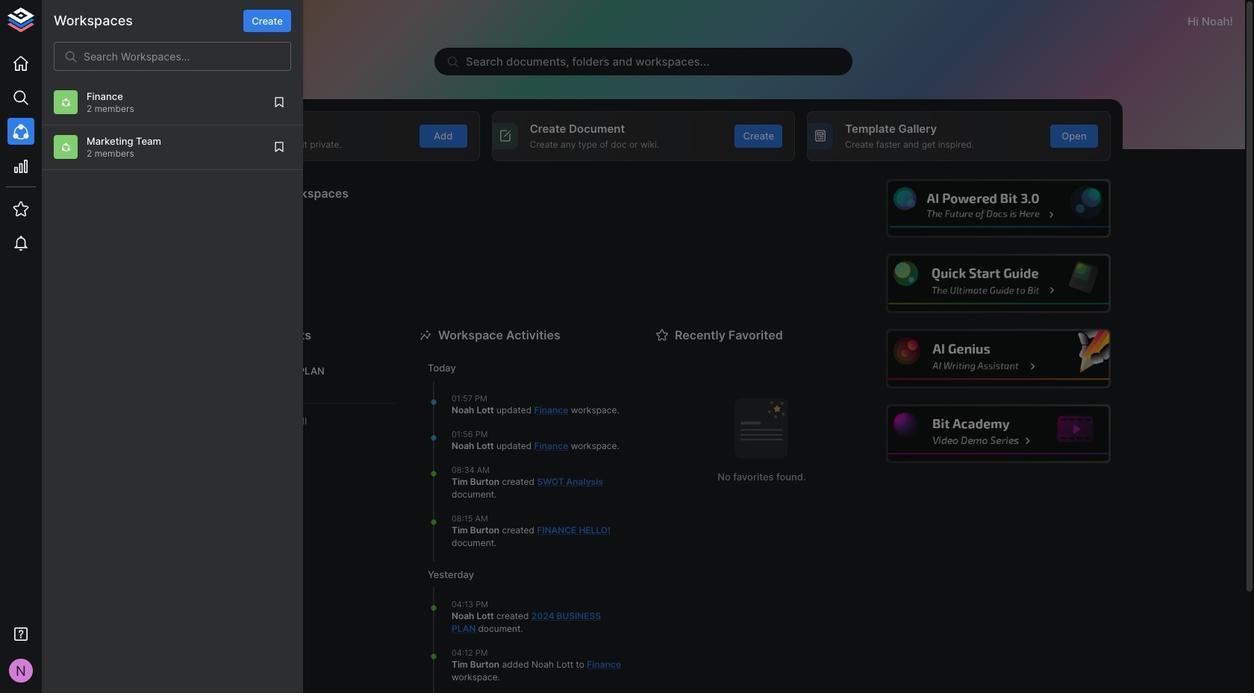 Task type: locate. For each thing, give the bounding box(es) containing it.
1 help image from the top
[[886, 179, 1111, 238]]

help image
[[886, 179, 1111, 238], [886, 254, 1111, 313], [886, 329, 1111, 389], [886, 405, 1111, 464]]

4 help image from the top
[[886, 405, 1111, 464]]

bookmark image
[[272, 141, 286, 154]]

bookmark image
[[272, 96, 286, 109]]



Task type: vqa. For each thing, say whether or not it's contained in the screenshot.
the help image
yes



Task type: describe. For each thing, give the bounding box(es) containing it.
2 help image from the top
[[886, 254, 1111, 313]]

Search Workspaces... text field
[[84, 42, 291, 71]]

3 help image from the top
[[886, 329, 1111, 389]]



